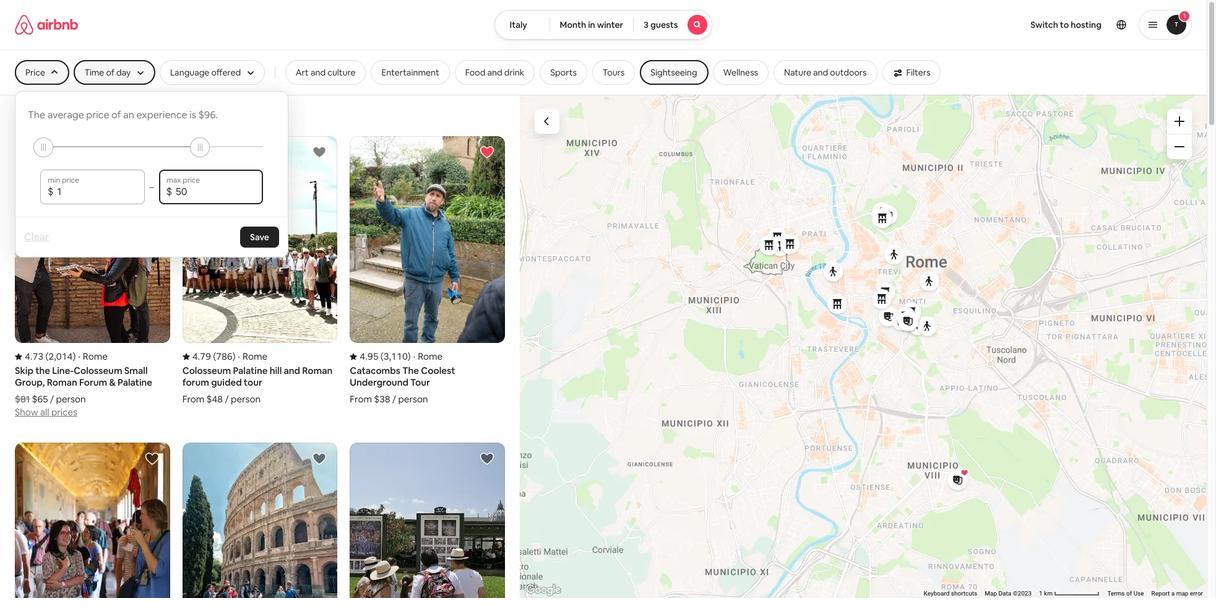 Task type: describe. For each thing, give the bounding box(es) containing it.
palatine inside colosseum palatine hill and roman forum guided tour from $48 / person
[[233, 365, 268, 377]]

report a map error link
[[1152, 590, 1204, 597]]

Sightseeing button
[[640, 60, 708, 85]]

Tours button
[[592, 60, 635, 85]]

keyboard
[[924, 590, 950, 597]]

and for food
[[487, 67, 503, 78]]

price
[[86, 108, 109, 121]]

rome for line-
[[83, 351, 108, 362]]

$48
[[207, 393, 223, 405]]

(786)
[[213, 351, 236, 362]]

· rome for line-
[[78, 351, 108, 362]]

0 vertical spatial the
[[28, 108, 45, 121]]

forum
[[182, 377, 209, 388]]

$38
[[374, 393, 390, 405]]

person inside catacombs the coolest underground tour from $38 / person
[[398, 393, 428, 405]]

1 $ text field from the left
[[57, 186, 137, 198]]

shortcuts
[[951, 590, 978, 597]]

2 add to wishlist image from the left
[[312, 451, 327, 466]]

clear
[[24, 230, 49, 243]]

nature and outdoors
[[784, 67, 867, 78]]

1 vertical spatial of
[[1127, 590, 1132, 597]]

4.95 out of 5 average rating,  3,110 reviews image
[[350, 351, 411, 362]]

keyboard shortcuts
[[924, 590, 978, 597]]

experiences
[[32, 110, 82, 121]]

4.95 (3,110)
[[360, 351, 411, 362]]

· rome for coolest
[[413, 351, 443, 362]]

Food and drink button
[[455, 60, 535, 85]]

tour
[[411, 377, 430, 388]]

show
[[15, 406, 38, 418]]

month
[[560, 19, 586, 30]]

winter
[[597, 19, 623, 30]]

art
[[296, 67, 309, 78]]

colosseum inside skip the line-colosseum small group, roman forum & palatine $81 $65 / person show all prices
[[74, 365, 122, 377]]

terms
[[1108, 590, 1125, 597]]

wellness
[[723, 67, 758, 78]]

tours
[[603, 67, 625, 78]]

443
[[15, 110, 30, 121]]

skip
[[15, 365, 33, 377]]

in
[[588, 19, 595, 30]]

colosseum palatine hill and roman forum guided tour group
[[182, 136, 338, 405]]

prices
[[51, 406, 77, 418]]

is
[[189, 108, 196, 121]]

add to wishlist image for skip the line-colosseum small group, roman forum & palatine $81 $65 / person show all prices
[[145, 145, 160, 160]]

4.79 out of 5 average rating,  786 reviews image
[[182, 351, 236, 362]]

art and culture
[[296, 67, 356, 78]]

3
[[644, 19, 649, 30]]

person inside colosseum palatine hill and roman forum guided tour from $48 / person
[[231, 393, 261, 405]]

skip the line-colosseum small group, roman forum & palatine group
[[15, 136, 170, 418]]

/ inside skip the line-colosseum small group, roman forum & palatine $81 $65 / person show all prices
[[50, 393, 54, 405]]

2 horizontal spatial add to wishlist image
[[480, 451, 495, 466]]

none search field containing italy
[[494, 10, 713, 40]]

italy
[[510, 19, 527, 30]]

zoom out image
[[1175, 142, 1185, 152]]

culture
[[328, 67, 356, 78]]

4.95
[[360, 351, 379, 362]]

from inside catacombs the coolest underground tour from $38 / person
[[350, 393, 372, 405]]

the
[[35, 365, 50, 377]]

Art and culture button
[[285, 60, 366, 85]]

food and drink
[[465, 67, 525, 78]]

terms of use link
[[1108, 590, 1144, 597]]

outdoors
[[830, 67, 867, 78]]

sports
[[551, 67, 577, 78]]

average
[[47, 108, 84, 121]]

skip the line-colosseum small group, roman forum & palatine $81 $65 / person show all prices
[[15, 365, 152, 418]]

/ inside catacombs the coolest underground tour from $38 / person
[[392, 393, 396, 405]]

hill
[[270, 365, 282, 377]]

$96.
[[198, 108, 218, 121]]

coolest
[[421, 365, 455, 377]]

a
[[1172, 590, 1175, 597]]

italy button
[[494, 10, 550, 40]]

map data ©2023
[[985, 590, 1032, 597]]

data
[[999, 590, 1012, 597]]

catacombs the coolest underground tour group
[[350, 136, 505, 405]]

error
[[1190, 590, 1204, 597]]

(2,014)
[[46, 351, 76, 362]]

Entertainment button
[[371, 60, 450, 85]]

entertainment
[[382, 67, 439, 78]]

zoom in image
[[1175, 116, 1185, 126]]

food
[[465, 67, 486, 78]]

1 add to wishlist image from the left
[[145, 451, 160, 466]]

tour
[[244, 377, 262, 388]]

add to wishlist image for colosseum palatine hill and roman forum guided tour from $48 / person
[[312, 145, 327, 160]]

1
[[1039, 590, 1043, 597]]



Task type: vqa. For each thing, say whether or not it's contained in the screenshot.
"–" inside the THE COLOMBIAN PESO COP – $
no



Task type: locate. For each thing, give the bounding box(es) containing it.
of
[[112, 108, 121, 121], [1127, 590, 1132, 597]]

add to wishlist image
[[145, 451, 160, 466], [312, 451, 327, 466]]

2 horizontal spatial ·
[[413, 351, 416, 362]]

the down (3,110)
[[403, 365, 419, 377]]

Wellness button
[[713, 60, 769, 85]]

Sports button
[[540, 60, 587, 85]]

and right the nature
[[813, 67, 829, 78]]

1 horizontal spatial /
[[225, 393, 229, 405]]

2 $ from the left
[[166, 185, 172, 198]]

1 km
[[1039, 590, 1055, 597]]

of left an
[[112, 108, 121, 121]]

save button
[[240, 227, 279, 248]]

· rome inside the colosseum palatine hill and roman forum guided tour group
[[238, 351, 267, 362]]

forum
[[79, 377, 107, 388]]

· rome up forum
[[78, 351, 108, 362]]

1 horizontal spatial $
[[166, 185, 172, 198]]

1 · rome from the left
[[78, 351, 108, 362]]

$ for first $ text box from the right
[[166, 185, 172, 198]]

1 horizontal spatial $ text field
[[176, 186, 256, 198]]

$65
[[32, 393, 48, 405]]

roman down the (2,014)
[[47, 377, 77, 388]]

3 · from the left
[[413, 351, 416, 362]]

1 horizontal spatial rome
[[243, 351, 267, 362]]

1 km button
[[1036, 589, 1104, 598]]

· rome inside skip the line-colosseum small group, roman forum & palatine group
[[78, 351, 108, 362]]

and right art
[[311, 67, 326, 78]]

colosseum down 4.79 out of 5 average rating,  786 reviews 'image'
[[182, 365, 231, 377]]

0 horizontal spatial ·
[[78, 351, 80, 362]]

/ right $65
[[50, 393, 54, 405]]

2 rome from the left
[[243, 351, 267, 362]]

save
[[250, 232, 269, 243]]

1 from from the left
[[182, 393, 204, 405]]

· for 4.79 (786)
[[238, 351, 240, 362]]

line-
[[52, 365, 74, 377]]

/ right $48
[[225, 393, 229, 405]]

1 horizontal spatial roman
[[302, 365, 333, 377]]

· right (786)
[[238, 351, 240, 362]]

use
[[1134, 590, 1144, 597]]

the inside catacombs the coolest underground tour from $38 / person
[[403, 365, 419, 377]]

4.79 (786)
[[192, 351, 236, 362]]

roman right hill
[[302, 365, 333, 377]]

catacombs
[[350, 365, 401, 377]]

2 / from the left
[[225, 393, 229, 405]]

1 horizontal spatial ·
[[238, 351, 240, 362]]

4.73 out of 5 average rating,  2,014 reviews image
[[15, 351, 76, 362]]

km
[[1044, 590, 1053, 597]]

person down "tour"
[[398, 393, 428, 405]]

1 · from the left
[[78, 351, 80, 362]]

month in winter
[[560, 19, 623, 30]]

1 person from the left
[[56, 393, 86, 405]]

2 · from the left
[[238, 351, 240, 362]]

1 $ from the left
[[48, 185, 54, 198]]

terms of use
[[1108, 590, 1144, 597]]

and inside 'button'
[[813, 67, 829, 78]]

·
[[78, 351, 80, 362], [238, 351, 240, 362], [413, 351, 416, 362]]

person up prices
[[56, 393, 86, 405]]

price
[[25, 67, 45, 78]]

add to wishlist image inside skip the line-colosseum small group, roman forum & palatine group
[[145, 145, 160, 160]]

palatine right &
[[118, 377, 152, 388]]

2 horizontal spatial · rome
[[413, 351, 443, 362]]

3 person from the left
[[398, 393, 428, 405]]

the left average
[[28, 108, 45, 121]]

colosseum inside colosseum palatine hill and roman forum guided tour from $48 / person
[[182, 365, 231, 377]]

and inside colosseum palatine hill and roman forum guided tour from $48 / person
[[284, 365, 300, 377]]

1 horizontal spatial colosseum
[[182, 365, 231, 377]]

colosseum left "small"
[[74, 365, 122, 377]]

catacombs the coolest underground tour from $38 / person
[[350, 365, 455, 405]]

1 horizontal spatial add to wishlist image
[[312, 145, 327, 160]]

· inside catacombs the coolest underground tour group
[[413, 351, 416, 362]]

· rome up coolest
[[413, 351, 443, 362]]

1 horizontal spatial of
[[1127, 590, 1132, 597]]

(3,110)
[[381, 351, 411, 362]]

and right hill
[[284, 365, 300, 377]]

and left drink
[[487, 67, 503, 78]]

2 horizontal spatial rome
[[418, 351, 443, 362]]

0 horizontal spatial from
[[182, 393, 204, 405]]

an
[[123, 108, 134, 121]]

/ right '$38'
[[392, 393, 396, 405]]

&
[[109, 377, 116, 388]]

2 colosseum from the left
[[182, 365, 231, 377]]

0 horizontal spatial person
[[56, 393, 86, 405]]

1 horizontal spatial add to wishlist image
[[312, 451, 327, 466]]

rome
[[83, 351, 108, 362], [243, 351, 267, 362], [418, 351, 443, 362]]

$ up clear in the top of the page
[[48, 185, 54, 198]]

Nature and outdoors button
[[774, 60, 878, 85]]

· right the (2,014)
[[78, 351, 80, 362]]

1 horizontal spatial from
[[350, 393, 372, 405]]

google map
showing 24 experiences. including 1 saved experience. region
[[520, 94, 1207, 598]]

0 horizontal spatial of
[[112, 108, 121, 121]]

· right (3,110)
[[413, 351, 416, 362]]

sightseeing
[[651, 67, 697, 78]]

2 $ text field from the left
[[176, 186, 256, 198]]

0 horizontal spatial rome
[[83, 351, 108, 362]]

0 horizontal spatial $
[[48, 185, 54, 198]]

2 horizontal spatial person
[[398, 393, 428, 405]]

and for art
[[311, 67, 326, 78]]

1 horizontal spatial · rome
[[238, 351, 267, 362]]

from inside colosseum palatine hill and roman forum guided tour from $48 / person
[[182, 393, 204, 405]]

1 horizontal spatial person
[[231, 393, 261, 405]]

rome inside the colosseum palatine hill and roman forum guided tour group
[[243, 351, 267, 362]]

3 · rome from the left
[[413, 351, 443, 362]]

2 · rome from the left
[[238, 351, 267, 362]]

roman inside skip the line-colosseum small group, roman forum & palatine $81 $65 / person show all prices
[[47, 377, 77, 388]]

month in winter button
[[550, 10, 634, 40]]

1 horizontal spatial palatine
[[233, 365, 268, 377]]

add to wishlist image inside the colosseum palatine hill and roman forum guided tour group
[[312, 145, 327, 160]]

person inside skip the line-colosseum small group, roman forum & palatine $81 $65 / person show all prices
[[56, 393, 86, 405]]

3 guests button
[[633, 10, 713, 40]]

group,
[[15, 377, 45, 388]]

0 horizontal spatial the
[[28, 108, 45, 121]]

0 horizontal spatial · rome
[[78, 351, 108, 362]]

add to wishlist image
[[145, 145, 160, 160], [312, 145, 327, 160], [480, 451, 495, 466]]

· for 4.73 (2,014)
[[78, 351, 80, 362]]

from down forum at the left of the page
[[182, 393, 204, 405]]

nature
[[784, 67, 812, 78]]

None search field
[[494, 10, 713, 40]]

1 colosseum from the left
[[74, 365, 122, 377]]

· rome for hill
[[238, 351, 267, 362]]

palatine
[[233, 365, 268, 377], [118, 377, 152, 388]]

4.73 (2,014)
[[25, 351, 76, 362]]

rome inside skip the line-colosseum small group, roman forum & palatine group
[[83, 351, 108, 362]]

experience
[[136, 108, 187, 121]]

$81
[[15, 393, 30, 405]]

roman inside colosseum palatine hill and roman forum guided tour from $48 / person
[[302, 365, 333, 377]]

3 / from the left
[[392, 393, 396, 405]]

remove from wishlist image
[[480, 145, 495, 160]]

from left '$38'
[[350, 393, 372, 405]]

· rome inside catacombs the coolest underground tour group
[[413, 351, 443, 362]]

1 rome from the left
[[83, 351, 108, 362]]

$ right –
[[166, 185, 172, 198]]

1 horizontal spatial the
[[403, 365, 419, 377]]

underground
[[350, 377, 409, 388]]

profile element
[[728, 0, 1192, 50]]

all
[[40, 406, 49, 418]]

roman
[[302, 365, 333, 377], [47, 377, 77, 388]]

/
[[50, 393, 54, 405], [225, 393, 229, 405], [392, 393, 396, 405]]

rome inside catacombs the coolest underground tour group
[[418, 351, 443, 362]]

3 rome from the left
[[418, 351, 443, 362]]

rome up tour
[[243, 351, 267, 362]]

keyboard shortcuts button
[[924, 589, 978, 598]]

the average price of an experience is $96.
[[28, 108, 218, 121]]

4.73
[[25, 351, 43, 362]]

2 horizontal spatial /
[[392, 393, 396, 405]]

drink
[[504, 67, 525, 78]]

palatine inside skip the line-colosseum small group, roman forum & palatine $81 $65 / person show all prices
[[118, 377, 152, 388]]

3 guests
[[644, 19, 678, 30]]

· rome up tour
[[238, 351, 267, 362]]

0 horizontal spatial /
[[50, 393, 54, 405]]

and
[[311, 67, 326, 78], [487, 67, 503, 78], [813, 67, 829, 78], [284, 365, 300, 377]]

map
[[1177, 590, 1189, 597]]

0 vertical spatial of
[[112, 108, 121, 121]]

person down tour
[[231, 393, 261, 405]]

colosseum palatine hill and roman forum guided tour from $48 / person
[[182, 365, 333, 405]]

· for 4.95 (3,110)
[[413, 351, 416, 362]]

0 horizontal spatial add to wishlist image
[[145, 451, 160, 466]]

$ text field
[[57, 186, 137, 198], [176, 186, 256, 198]]

· inside skip the line-colosseum small group, roman forum & palatine group
[[78, 351, 80, 362]]

map
[[985, 590, 997, 597]]

report
[[1152, 590, 1170, 597]]

guided
[[211, 377, 242, 388]]

person
[[56, 393, 86, 405], [231, 393, 261, 405], [398, 393, 428, 405]]

from
[[182, 393, 204, 405], [350, 393, 372, 405]]

0 horizontal spatial colosseum
[[74, 365, 122, 377]]

rome up coolest
[[418, 351, 443, 362]]

/ inside colosseum palatine hill and roman forum guided tour from $48 / person
[[225, 393, 229, 405]]

2 person from the left
[[231, 393, 261, 405]]

443 experiences
[[15, 110, 82, 121]]

the
[[28, 108, 45, 121], [403, 365, 419, 377]]

small
[[124, 365, 148, 377]]

show all prices button
[[15, 405, 77, 418]]

0 horizontal spatial roman
[[47, 377, 77, 388]]

4.79
[[192, 351, 211, 362]]

rome for hill
[[243, 351, 267, 362]]

clear button
[[18, 225, 55, 249]]

guests
[[651, 19, 678, 30]]

colosseum
[[74, 365, 122, 377], [182, 365, 231, 377]]

report a map error
[[1152, 590, 1204, 597]]

0 horizontal spatial palatine
[[118, 377, 152, 388]]

0 horizontal spatial $ text field
[[57, 186, 137, 198]]

· inside the colosseum palatine hill and roman forum guided tour group
[[238, 351, 240, 362]]

google image
[[523, 582, 564, 598]]

rome for coolest
[[418, 351, 443, 362]]

0 horizontal spatial add to wishlist image
[[145, 145, 160, 160]]

and for nature
[[813, 67, 829, 78]]

–
[[150, 181, 154, 193]]

$ for second $ text box from the right
[[48, 185, 54, 198]]

of left use
[[1127, 590, 1132, 597]]

price button
[[15, 60, 69, 85]]

©2023
[[1013, 590, 1032, 597]]

1 / from the left
[[50, 393, 54, 405]]

rome up forum
[[83, 351, 108, 362]]

palatine left hill
[[233, 365, 268, 377]]

2 from from the left
[[350, 393, 372, 405]]

1 vertical spatial the
[[403, 365, 419, 377]]

$
[[48, 185, 54, 198], [166, 185, 172, 198]]



